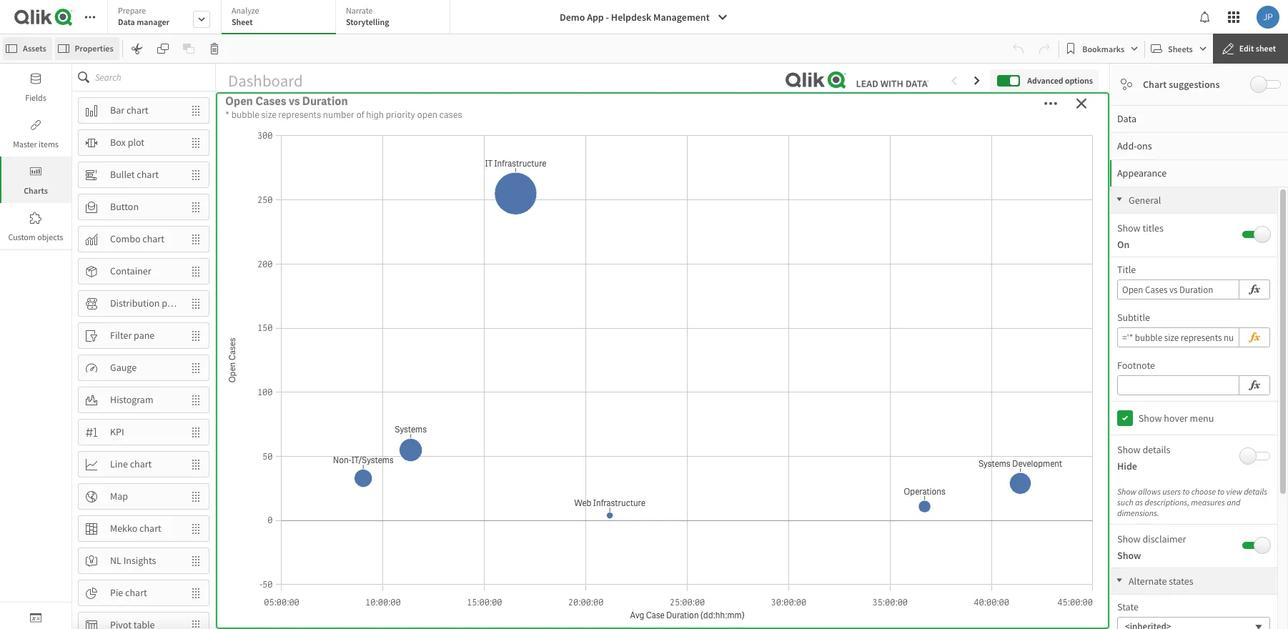 Task type: describe. For each thing, give the bounding box(es) containing it.
disclaimer
[[1143, 533, 1186, 545]]

variables image
[[30, 612, 41, 623]]

next sheet: performance image
[[972, 75, 983, 86]]

view
[[1226, 486, 1242, 497]]

such
[[1117, 497, 1134, 508]]

Search text field
[[95, 64, 215, 91]]

fields button
[[0, 64, 71, 110]]

show up triangle bottom image
[[1117, 549, 1141, 562]]

bar chart
[[110, 104, 148, 117]]

insights
[[123, 554, 156, 567]]

7 move image from the top
[[183, 613, 209, 629]]

object image
[[30, 166, 41, 177]]

open expression editor image for title
[[1248, 281, 1261, 298]]

move image for filter pane
[[183, 323, 209, 348]]

move image for box plot
[[183, 130, 209, 155]]

open cases vs duration * bubble size represents number of high priority open cases
[[225, 94, 462, 121]]

edit
[[1239, 43, 1254, 54]]

move image for mekko chart
[[183, 516, 209, 541]]

app
[[587, 11, 604, 24]]

nl insights
[[110, 554, 156, 567]]

scatter chart image
[[1121, 79, 1132, 90]]

move image for combo chart
[[183, 227, 209, 251]]

of
[[356, 109, 364, 121]]

cases
[[439, 109, 462, 121]]

users
[[1163, 486, 1181, 497]]

master
[[13, 139, 37, 149]]

as
[[1135, 497, 1143, 508]]

data inside tab
[[1117, 112, 1137, 125]]

time
[[373, 425, 399, 440]]

bookmarks button
[[1062, 37, 1142, 60]]

analyze sheet
[[232, 5, 259, 27]]

suggestions
[[1169, 78, 1220, 91]]

subtitle
[[1117, 311, 1150, 324]]

resolved
[[264, 425, 310, 440]]

move image for distribution plot
[[183, 291, 209, 316]]

objects
[[37, 232, 63, 242]]

-
[[606, 11, 609, 24]]

details inside show allows users to choose to view details such as descriptions, measures and dimensions.
[[1244, 486, 1268, 497]]

assets
[[23, 43, 46, 54]]

application containing 72
[[0, 0, 1288, 629]]

bookmarks
[[1083, 43, 1125, 54]]

james peterson image
[[1257, 6, 1280, 29]]

narrate
[[346, 5, 373, 16]]

appearance tab
[[1110, 159, 1288, 187]]

kpi
[[110, 425, 124, 438]]

medium
[[552, 93, 632, 122]]

show for show allows users to choose to view details such as descriptions, measures and dimensions.
[[1117, 486, 1137, 497]]

type
[[712, 180, 736, 195]]

alternate states
[[1129, 575, 1194, 588]]

menu
[[1190, 412, 1214, 425]]

priority for 142
[[637, 93, 710, 122]]

storytelling
[[346, 16, 389, 27]]

analyze
[[232, 5, 259, 16]]

helpdesk
[[611, 11, 651, 24]]

state
[[1117, 600, 1139, 613]]

states
[[1169, 575, 1194, 588]]

chart
[[1143, 78, 1167, 91]]

plot for distribution plot
[[162, 297, 178, 310]]

chart for mekko chart
[[139, 522, 161, 535]]

open
[[417, 109, 437, 121]]

move image for nl insights
[[183, 549, 209, 573]]

low priority cases 203
[[866, 93, 1050, 179]]

narrate storytelling
[[346, 5, 389, 27]]

move image for line chart
[[183, 452, 209, 476]]

appearance
[[1117, 167, 1167, 179]]

sheet
[[1256, 43, 1276, 54]]

details inside show details hide
[[1143, 443, 1171, 456]]

master items
[[13, 139, 59, 149]]

alternate
[[1129, 575, 1167, 588]]

combo
[[110, 232, 140, 245]]

chart for pie chart
[[125, 586, 147, 599]]

move image for bar chart
[[183, 98, 209, 123]]

pie chart
[[110, 586, 147, 599]]

master items button
[[0, 110, 71, 157]]

show titles on
[[1117, 222, 1164, 251]]

properties
[[75, 43, 113, 54]]

filter pane
[[110, 329, 155, 342]]

move image for gauge
[[183, 356, 209, 380]]

priority for 72
[[324, 93, 397, 122]]

delete image
[[208, 43, 220, 54]]

high priority cases 72
[[273, 93, 461, 179]]

on
[[1117, 238, 1130, 251]]

medium priority cases 142
[[552, 93, 773, 179]]

sheets button
[[1148, 37, 1210, 60]]

cases inside open cases vs duration * bubble size represents number of high priority open cases
[[255, 94, 286, 109]]

chart for combo chart
[[142, 232, 164, 245]]

show for show details hide
[[1117, 443, 1141, 456]]

custom
[[8, 232, 36, 242]]

move image for map
[[183, 484, 209, 509]]

titles
[[1143, 222, 1164, 234]]

add-
[[1117, 139, 1137, 152]]

add-ons
[[1117, 139, 1152, 152]]

prepare data manager
[[118, 5, 169, 27]]

data tab
[[1110, 105, 1288, 132]]

open expression editor image
[[1248, 377, 1261, 394]]

container
[[110, 265, 151, 277]]

open for open & resolved cases over time
[[223, 425, 251, 440]]

plot for box plot
[[128, 136, 144, 149]]

represents
[[278, 109, 321, 121]]

allows
[[1138, 486, 1161, 497]]

open expression editor image for subtitle
[[1248, 329, 1261, 346]]

button
[[110, 200, 139, 213]]

chart suggestions
[[1143, 78, 1220, 91]]

link image
[[30, 119, 41, 131]]

map
[[110, 490, 128, 503]]



Task type: locate. For each thing, give the bounding box(es) containing it.
open left "size"
[[225, 94, 253, 109]]

203
[[919, 122, 997, 179]]

chart right bullet
[[137, 168, 159, 181]]

sheet
[[232, 16, 253, 27]]

dimensions.
[[1117, 508, 1159, 518]]

move image for histogram
[[183, 388, 209, 412]]

2 vertical spatial open
[[223, 425, 251, 440]]

choose
[[1191, 486, 1216, 497]]

show up hide
[[1117, 443, 1141, 456]]

show for show disclaimer show
[[1117, 533, 1141, 545]]

show hover menu
[[1139, 412, 1214, 425]]

0 horizontal spatial details
[[1143, 443, 1171, 456]]

to left view
[[1218, 486, 1225, 497]]

move image
[[183, 195, 209, 219], [183, 227, 209, 251], [183, 259, 209, 283], [183, 452, 209, 476], [183, 549, 209, 573], [183, 581, 209, 605], [183, 613, 209, 629]]

6 move image from the top
[[183, 356, 209, 380]]

show down dimensions.
[[1117, 533, 1141, 545]]

copy image
[[157, 43, 168, 54]]

custom objects
[[8, 232, 63, 242]]

advanced options
[[1028, 75, 1093, 86]]

details right view
[[1244, 486, 1268, 497]]

chart for bullet chart
[[137, 168, 159, 181]]

show up on at the top of the page
[[1117, 222, 1141, 234]]

advanced
[[1028, 75, 1063, 86]]

vs
[[289, 94, 300, 109]]

plot right 'box'
[[128, 136, 144, 149]]

5 move image from the top
[[183, 323, 209, 348]]

data
[[118, 16, 135, 27], [1117, 112, 1137, 125]]

1 horizontal spatial data
[[1117, 112, 1137, 125]]

over
[[346, 425, 371, 440]]

chart for bar chart
[[126, 104, 148, 117]]

2 move image from the top
[[183, 130, 209, 155]]

demo
[[560, 11, 585, 24]]

general
[[1129, 194, 1161, 207]]

1 vertical spatial details
[[1244, 486, 1268, 497]]

bar
[[110, 104, 125, 117]]

title
[[1117, 263, 1136, 276]]

box plot
[[110, 136, 144, 149]]

management
[[653, 11, 710, 24]]

open for open cases vs duration * bubble size represents number of high priority open cases
[[225, 94, 253, 109]]

to
[[1183, 486, 1190, 497], [1218, 486, 1225, 497]]

4 move image from the top
[[183, 452, 209, 476]]

hide
[[1117, 460, 1137, 473]]

show left allows
[[1117, 486, 1137, 497]]

custom objects button
[[0, 203, 71, 249]]

move image
[[183, 98, 209, 123], [183, 130, 209, 155], [183, 163, 209, 187], [183, 291, 209, 316], [183, 323, 209, 348], [183, 356, 209, 380], [183, 388, 209, 412], [183, 420, 209, 444], [183, 484, 209, 509], [183, 516, 209, 541]]

measures
[[1191, 497, 1225, 508]]

and
[[1227, 497, 1241, 508]]

1 to from the left
[[1183, 486, 1190, 497]]

puzzle image
[[30, 212, 41, 224]]

number
[[323, 109, 355, 121]]

0 vertical spatial open expression editor image
[[1248, 281, 1261, 298]]

1 vertical spatial plot
[[162, 297, 178, 310]]

*
[[225, 109, 230, 121]]

footnote
[[1117, 359, 1155, 372]]

show for show hover menu
[[1139, 412, 1162, 425]]

chart right bar
[[126, 104, 148, 117]]

4 move image from the top
[[183, 291, 209, 316]]

0 vertical spatial open
[[225, 94, 253, 109]]

details
[[1143, 443, 1171, 456], [1244, 486, 1268, 497]]

chart right line
[[130, 458, 152, 470]]

5 move image from the top
[[183, 549, 209, 573]]

chart right mekko
[[139, 522, 161, 535]]

bullet chart
[[110, 168, 159, 181]]

chart right pie
[[125, 586, 147, 599]]

combo chart
[[110, 232, 164, 245]]

priority
[[386, 109, 415, 121]]

1 vertical spatial data
[[1117, 112, 1137, 125]]

priority inside the medium priority cases 142
[[637, 93, 710, 122]]

open & resolved cases over time
[[223, 425, 399, 440]]

database image
[[30, 73, 41, 84]]

1 vertical spatial open
[[592, 180, 620, 195]]

9 move image from the top
[[183, 484, 209, 509]]

priority inside 'high priority cases 72'
[[324, 93, 397, 122]]

data up 'add-'
[[1117, 112, 1137, 125]]

distribution plot
[[110, 297, 178, 310]]

priority for 203
[[913, 93, 986, 122]]

10 move image from the top
[[183, 516, 209, 541]]

high
[[366, 109, 384, 121]]

assets button
[[3, 37, 52, 60]]

cut image
[[131, 43, 143, 54]]

show inside show titles on
[[1117, 222, 1141, 234]]

open for open cases by priority type
[[592, 180, 620, 195]]

chart for line chart
[[130, 458, 152, 470]]

edit sheet
[[1239, 43, 1276, 54]]

1 move image from the top
[[183, 98, 209, 123]]

move image for bullet chart
[[183, 163, 209, 187]]

show inside show details hide
[[1117, 443, 1141, 456]]

by
[[656, 180, 668, 195]]

open left by at the top
[[592, 180, 620, 195]]

0 vertical spatial data
[[118, 16, 135, 27]]

move image for container
[[183, 259, 209, 283]]

priority inside low priority cases 203
[[913, 93, 986, 122]]

2 to from the left
[[1218, 486, 1225, 497]]

add-ons tab
[[1110, 132, 1288, 159]]

3 move image from the top
[[183, 259, 209, 283]]

show inside show allows users to choose to view details such as descriptions, measures and dimensions.
[[1117, 486, 1137, 497]]

line
[[110, 458, 128, 470]]

descriptions,
[[1145, 497, 1190, 508]]

edit sheet button
[[1213, 34, 1288, 64]]

charts button
[[0, 157, 71, 203]]

application
[[0, 0, 1288, 629]]

triangle bottom image
[[1110, 577, 1129, 584]]

open expression editor image
[[1248, 281, 1261, 298], [1248, 329, 1261, 346]]

data down prepare
[[118, 16, 135, 27]]

distribution
[[110, 297, 160, 310]]

plot right distribution
[[162, 297, 178, 310]]

priority
[[324, 93, 397, 122], [637, 93, 710, 122], [913, 93, 986, 122], [670, 180, 710, 195]]

open left & at the bottom left of the page
[[223, 425, 251, 440]]

charts
[[24, 185, 48, 196]]

duration
[[302, 94, 348, 109]]

ons
[[1137, 139, 1152, 152]]

show for show titles on
[[1117, 222, 1141, 234]]

0 horizontal spatial plot
[[128, 136, 144, 149]]

chart right combo
[[142, 232, 164, 245]]

triangle bottom image
[[1110, 196, 1129, 203]]

gauge
[[110, 361, 137, 374]]

mekko chart
[[110, 522, 161, 535]]

1 move image from the top
[[183, 195, 209, 219]]

show left the hover
[[1139, 412, 1162, 425]]

demo app - helpdesk management
[[560, 11, 710, 24]]

3 move image from the top
[[183, 163, 209, 187]]

details down the hover
[[1143, 443, 1171, 456]]

properties button
[[55, 37, 119, 60]]

low
[[866, 93, 909, 122]]

move image for pie chart
[[183, 581, 209, 605]]

1 vertical spatial open expression editor image
[[1248, 329, 1261, 346]]

prepare
[[118, 5, 146, 16]]

1 horizontal spatial plot
[[162, 297, 178, 310]]

0 horizontal spatial to
[[1183, 486, 1190, 497]]

0 vertical spatial details
[[1143, 443, 1171, 456]]

tab list
[[107, 0, 455, 36]]

&
[[253, 425, 261, 440]]

bullet
[[110, 168, 135, 181]]

filter
[[110, 329, 132, 342]]

2 move image from the top
[[183, 227, 209, 251]]

2 open expression editor image from the top
[[1248, 329, 1261, 346]]

8 move image from the top
[[183, 420, 209, 444]]

cases inside the medium priority cases 142
[[714, 93, 773, 122]]

0 horizontal spatial data
[[118, 16, 135, 27]]

options
[[1065, 75, 1093, 86]]

7 move image from the top
[[183, 388, 209, 412]]

show details hide
[[1117, 443, 1171, 473]]

box
[[110, 136, 126, 149]]

72
[[341, 122, 393, 179]]

move image for button
[[183, 195, 209, 219]]

move image for kpi
[[183, 420, 209, 444]]

1 horizontal spatial to
[[1218, 486, 1225, 497]]

0 vertical spatial plot
[[128, 136, 144, 149]]

142
[[624, 122, 702, 179]]

cases inside 'high priority cases 72'
[[402, 93, 461, 122]]

6 move image from the top
[[183, 581, 209, 605]]

open cases by priority type
[[592, 180, 736, 195]]

nl
[[110, 554, 121, 567]]

items
[[39, 139, 59, 149]]

line chart
[[110, 458, 152, 470]]

show allows users to choose to view details such as descriptions, measures and dimensions.
[[1117, 486, 1268, 518]]

tab list containing prepare
[[107, 0, 455, 36]]

None text field
[[1117, 280, 1240, 300], [1117, 327, 1240, 347], [1117, 375, 1240, 395], [1117, 280, 1240, 300], [1117, 327, 1240, 347], [1117, 375, 1240, 395]]

mekko
[[110, 522, 137, 535]]

sheets
[[1168, 43, 1193, 54]]

1 horizontal spatial details
[[1244, 486, 1268, 497]]

open inside open cases vs duration * bubble size represents number of high priority open cases
[[225, 94, 253, 109]]

1 open expression editor image from the top
[[1248, 281, 1261, 298]]

data inside prepare data manager
[[118, 16, 135, 27]]

bubble
[[231, 109, 259, 121]]

cases inside low priority cases 203
[[991, 93, 1050, 122]]

to right users
[[1183, 486, 1190, 497]]



Task type: vqa. For each thing, say whether or not it's contained in the screenshot.
tab list
yes



